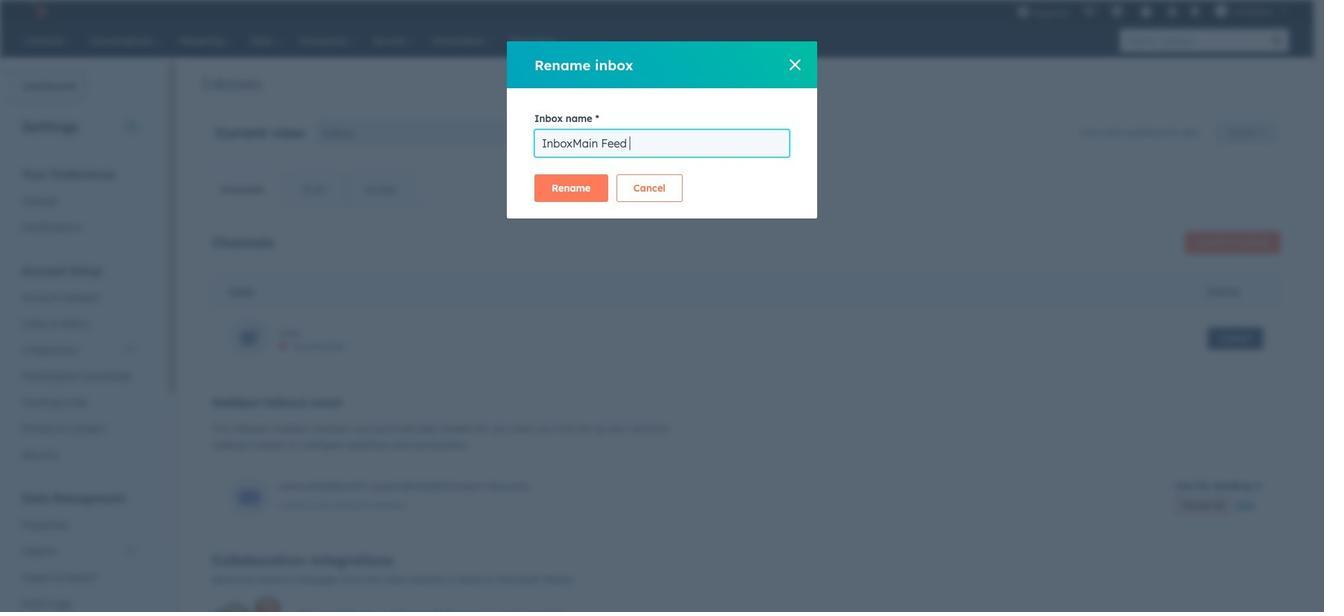 Task type: vqa. For each thing, say whether or not it's contained in the screenshot.
your preferences Element
yes



Task type: locate. For each thing, give the bounding box(es) containing it.
marketplaces image
[[1111, 6, 1123, 19]]

tab list
[[201, 172, 416, 207]]

banner
[[212, 228, 1281, 254]]

jacob simon image
[[1215, 5, 1228, 17]]

menu
[[1010, 0, 1297, 22]]

None text field
[[535, 130, 790, 157]]

tab panel
[[201, 206, 1292, 612]]



Task type: describe. For each thing, give the bounding box(es) containing it.
Search HubSpot search field
[[1120, 29, 1266, 52]]

account setup element
[[14, 263, 144, 468]]

close image
[[790, 59, 801, 70]]

your preferences element
[[14, 167, 144, 241]]

data management element
[[14, 491, 144, 612]]



